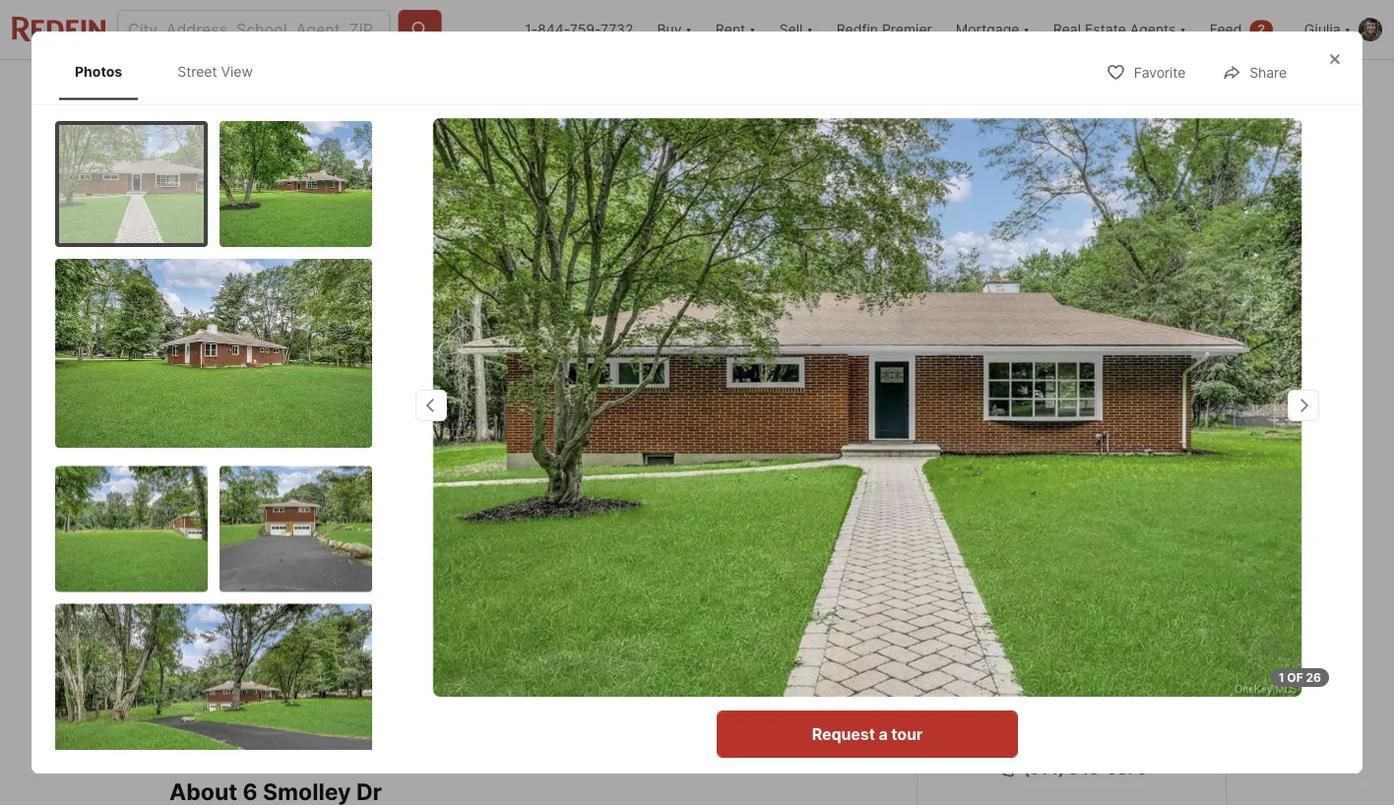 Task type: locate. For each thing, give the bounding box(es) containing it.
1 horizontal spatial a
[[1053, 704, 1062, 724]]

0 vertical spatial street view
[[178, 63, 253, 80]]

street
[[178, 63, 217, 80], [230, 474, 270, 491]]

search
[[229, 79, 276, 96]]

0 horizontal spatial tour
[[892, 725, 923, 744]]

view inside "tab"
[[221, 63, 253, 80]]

0 horizontal spatial a
[[879, 725, 888, 744]]

26 inside button
[[1126, 474, 1143, 491]]

$3,800 /mo price
[[169, 581, 295, 631]]

1,548
[[516, 581, 578, 609]]

send a message
[[1010, 704, 1135, 724]]

1 vertical spatial 26
[[1307, 671, 1322, 685]]

26 photos
[[1126, 474, 1193, 491]]

26 photos button
[[1081, 463, 1210, 502]]

6 up the $3,800 at the bottom of page
[[169, 544, 179, 563]]

1 vertical spatial a
[[1053, 704, 1062, 724]]

tab list containing photos
[[55, 43, 289, 100]]

, left monsey
[[263, 544, 267, 563]]

request inside request a tour dialog
[[812, 725, 876, 744]]

tour
[[1096, 641, 1128, 661], [892, 725, 923, 744]]

share
[[1250, 64, 1288, 81], [1172, 78, 1209, 95]]

photos
[[75, 63, 122, 80]]

0 horizontal spatial share
[[1172, 78, 1209, 95]]

1 vertical spatial street
[[230, 474, 270, 491]]

tab list
[[55, 43, 289, 100]]

1-
[[525, 21, 538, 38]]

1 vertical spatial tour
[[892, 725, 923, 744]]

view for tab list containing photos
[[221, 63, 253, 80]]

contact 6 smolley dr
[[942, 577, 1145, 601]]

view for street view button at bottom
[[274, 474, 307, 491]]

0 horizontal spatial request
[[812, 725, 876, 744]]

26 left photos
[[1126, 474, 1143, 491]]

1 horizontal spatial request
[[1017, 641, 1080, 661]]

send a message button
[[942, 691, 1203, 738]]

6 smolley dr , monsey , ny 10952
[[169, 544, 411, 563]]

0 vertical spatial view
[[221, 63, 253, 80]]

street view down city, address, school, agent, zip search field
[[178, 63, 253, 80]]

1 horizontal spatial tour
[[1096, 641, 1128, 661]]

1 horizontal spatial request a tour
[[1017, 641, 1128, 661]]

request for request a tour button within the dialog
[[812, 725, 876, 744]]

/mo
[[251, 581, 295, 609]]

user photo image
[[1359, 18, 1383, 41]]

favorite
[[1135, 64, 1186, 81]]

0 vertical spatial 6
[[169, 544, 179, 563]]

map entry image
[[787, 543, 886, 641]]

request
[[1017, 641, 1080, 661], [812, 725, 876, 744]]

view up 6 smolley dr , monsey , ny 10952
[[274, 474, 307, 491]]

view
[[221, 63, 253, 80], [274, 474, 307, 491]]

City, Address, School, Agent, ZIP search field
[[117, 10, 391, 49]]

1 horizontal spatial 26
[[1307, 671, 1322, 685]]

0 horizontal spatial 6
[[169, 544, 179, 563]]

0 horizontal spatial 26
[[1126, 474, 1143, 491]]

0 horizontal spatial dr
[[246, 544, 263, 563]]

0 vertical spatial street
[[178, 63, 217, 80]]

4 tab from the left
[[573, 64, 665, 111]]

0 horizontal spatial view
[[221, 63, 253, 80]]

1 tab from the left
[[296, 64, 400, 111]]

street left "search"
[[178, 63, 217, 80]]

5 tab from the left
[[665, 64, 822, 111]]

price
[[169, 612, 207, 631]]

redfin
[[837, 21, 879, 38]]

a/c
[[181, 680, 202, 694]]

2 horizontal spatial a
[[1084, 641, 1093, 661]]

1 vertical spatial smolley
[[1041, 577, 1118, 601]]

26 inside request a tour dialog
[[1307, 671, 1322, 685]]

tour inside dialog
[[892, 725, 923, 744]]

share button down '2'
[[1206, 51, 1304, 92]]

(914) 548-0870 button
[[942, 746, 1203, 793]]

view inside button
[[274, 474, 307, 491]]

ny
[[338, 544, 360, 563]]

of
[[1288, 671, 1304, 685]]

26
[[1126, 474, 1143, 491], [1307, 671, 1322, 685]]

$3,800
[[169, 581, 251, 609]]

send
[[1010, 704, 1049, 724]]

feed
[[1210, 21, 1243, 38]]

0 horizontal spatial street
[[178, 63, 217, 80]]

street for tab list containing photos
[[178, 63, 217, 80]]

smolley
[[184, 544, 242, 563], [1041, 577, 1118, 601]]

street view for tab list containing photos
[[178, 63, 253, 80]]

1 vertical spatial request a tour button
[[717, 711, 1019, 759]]

street inside street view button
[[230, 474, 270, 491]]

,
[[263, 544, 267, 563], [329, 544, 333, 563]]

1 horizontal spatial ,
[[329, 544, 333, 563]]

image image
[[169, 115, 909, 518], [917, 115, 1225, 313], [220, 121, 372, 247], [59, 125, 204, 243], [55, 259, 372, 448], [917, 321, 1225, 518], [55, 466, 208, 592], [220, 466, 372, 592], [55, 604, 372, 793]]

street up 6 smolley dr , monsey , ny 10952
[[230, 474, 270, 491]]

0 vertical spatial 26
[[1126, 474, 1143, 491]]

6
[[169, 544, 179, 563], [1024, 577, 1037, 601]]

tab
[[296, 64, 400, 111], [400, 64, 470, 111], [470, 64, 573, 111], [573, 64, 665, 111], [665, 64, 822, 111]]

548-
[[1069, 760, 1107, 779]]

1 horizontal spatial view
[[274, 474, 307, 491]]

tab list inside request a tour dialog
[[55, 43, 289, 100]]

0 vertical spatial tour
[[1096, 641, 1128, 661]]

2 vertical spatial a
[[879, 725, 888, 744]]

a
[[1084, 641, 1093, 661], [1053, 704, 1062, 724], [879, 725, 888, 744]]

favorite button
[[1090, 51, 1203, 92]]

view down city, address, school, agent, zip search field
[[221, 63, 253, 80]]

(914)
[[1024, 760, 1065, 779]]

1 horizontal spatial street
[[230, 474, 270, 491]]

street view
[[178, 63, 253, 80], [230, 474, 307, 491]]

dr
[[246, 544, 263, 563], [1123, 577, 1145, 601]]

contact
[[942, 577, 1019, 601]]

1-844-759-7732
[[525, 21, 634, 38]]

0 vertical spatial request
[[1017, 641, 1080, 661]]

street view button
[[185, 463, 324, 502]]

2 , from the left
[[329, 544, 333, 563]]

6 right contact
[[1024, 577, 1037, 601]]

request a tour button inside dialog
[[717, 711, 1019, 759]]

0 horizontal spatial ,
[[263, 544, 267, 563]]

0 vertical spatial dr
[[246, 544, 263, 563]]

street inside street view "tab"
[[178, 63, 217, 80]]

street view inside "tab"
[[178, 63, 253, 80]]

request a tour button
[[942, 628, 1203, 675], [717, 711, 1019, 759]]

0 horizontal spatial request a tour
[[812, 725, 923, 744]]

0 horizontal spatial smolley
[[184, 544, 242, 563]]

street view tab
[[162, 47, 269, 96]]

1 vertical spatial request
[[812, 725, 876, 744]]

4
[[342, 581, 357, 609]]

1 vertical spatial view
[[274, 474, 307, 491]]

share inside request a tour dialog
[[1250, 64, 1288, 81]]

1 horizontal spatial 6
[[1024, 577, 1037, 601]]

street view up 6 smolley dr , monsey , ny 10952
[[230, 474, 307, 491]]

1 vertical spatial street view
[[230, 474, 307, 491]]

1 horizontal spatial dr
[[1123, 577, 1145, 601]]

0 vertical spatial smolley
[[184, 544, 242, 563]]

request a tour dialog
[[32, 32, 1363, 799]]

street view inside button
[[230, 474, 307, 491]]

1 horizontal spatial share
[[1250, 64, 1288, 81]]

share button
[[1206, 51, 1304, 92], [1127, 66, 1225, 106]]

1 vertical spatial request a tour
[[812, 725, 923, 744]]

26 right of
[[1307, 671, 1322, 685]]

request a tour
[[1017, 641, 1128, 661], [812, 725, 923, 744]]

0 vertical spatial a
[[1084, 641, 1093, 661]]

6 smolley dr image
[[433, 118, 1303, 697]]

, left ny
[[329, 544, 333, 563]]



Task type: vqa. For each thing, say whether or not it's contained in the screenshot.
'Search' 'tab list'
yes



Task type: describe. For each thing, give the bounding box(es) containing it.
7732
[[601, 21, 634, 38]]

street view for street view button at bottom
[[230, 474, 307, 491]]

a inside "button"
[[1053, 704, 1062, 724]]

ft
[[541, 612, 555, 631]]

redfin premier button
[[825, 0, 944, 59]]

10952
[[365, 544, 411, 563]]

2
[[1258, 22, 1266, 36]]

request a tour inside dialog
[[812, 725, 923, 744]]

submit search image
[[410, 20, 430, 39]]

message
[[1065, 704, 1135, 724]]

monsey
[[271, 544, 329, 563]]

tour for request a tour button within the dialog
[[892, 725, 923, 744]]

1 vertical spatial dr
[[1123, 577, 1145, 601]]

premier
[[883, 21, 933, 38]]

beds
[[342, 612, 379, 631]]

3 baths
[[427, 581, 469, 631]]

759-
[[570, 21, 601, 38]]

baths
[[427, 612, 469, 631]]

2 tab from the left
[[400, 64, 470, 111]]

3
[[427, 581, 441, 609]]

share button inside request a tour dialog
[[1206, 51, 1304, 92]]

sq
[[516, 612, 536, 631]]

1 horizontal spatial smolley
[[1041, 577, 1118, 601]]

0 vertical spatial request a tour
[[1017, 641, 1128, 661]]

844-
[[538, 21, 570, 38]]

(914) 548-0870 link
[[942, 746, 1203, 793]]

a inside dialog
[[879, 725, 888, 744]]

3 tab from the left
[[470, 64, 573, 111]]

street for street view button at bottom
[[230, 474, 270, 491]]

0870
[[1107, 760, 1148, 779]]

1
[[1279, 671, 1285, 685]]

1-844-759-7732 link
[[525, 21, 634, 38]]

1,548 sq ft
[[516, 581, 578, 631]]

photos
[[1146, 474, 1193, 491]]

4 beds
[[342, 581, 379, 631]]

1 of 26
[[1279, 671, 1322, 685]]

request for the topmost request a tour button
[[1017, 641, 1080, 661]]

redfin premier
[[837, 21, 933, 38]]

(914) 548-0870
[[1024, 760, 1148, 779]]

0 vertical spatial request a tour button
[[942, 628, 1203, 675]]

search tab list
[[169, 60, 838, 111]]

search link
[[189, 76, 276, 99]]

tour for the topmost request a tour button
[[1096, 641, 1128, 661]]

share button down feed
[[1127, 66, 1225, 106]]

photos tab
[[59, 47, 138, 96]]

1 vertical spatial 6
[[1024, 577, 1037, 601]]

1 , from the left
[[263, 544, 267, 563]]



